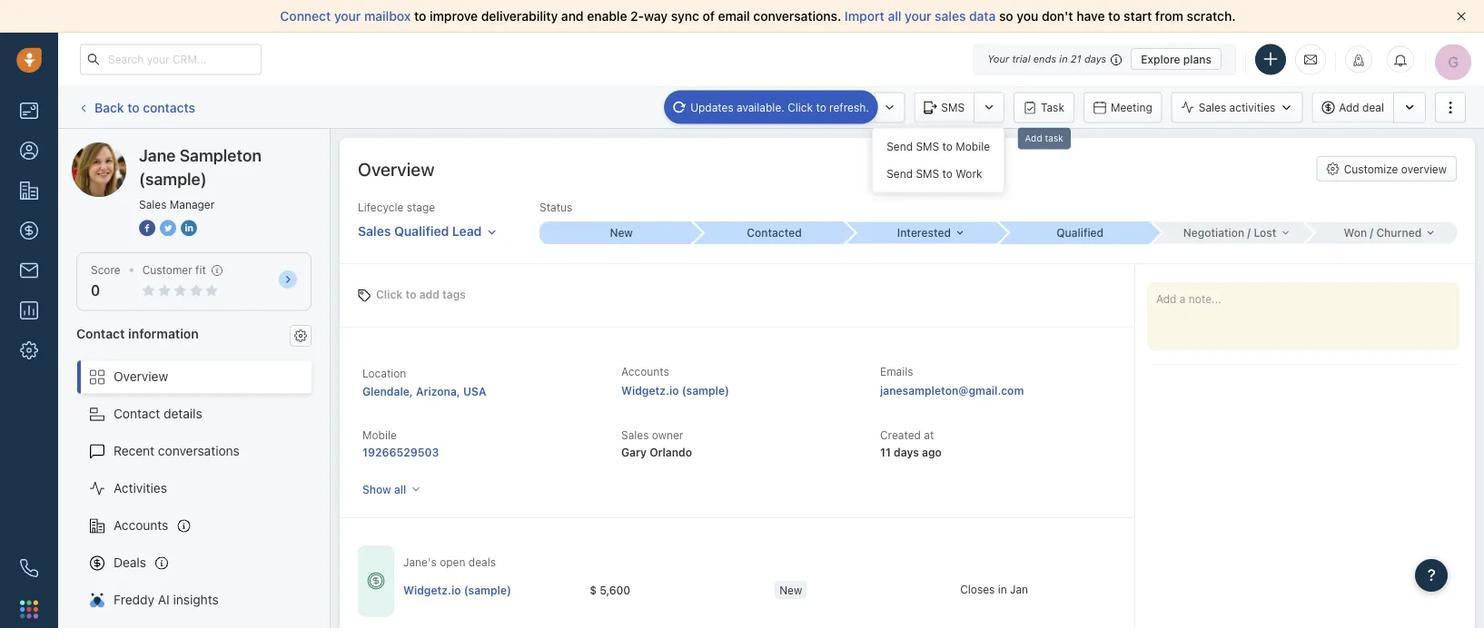 Task type: locate. For each thing, give the bounding box(es) containing it.
1 vertical spatial days
[[894, 446, 919, 459]]

sms down send sms to mobile
[[916, 168, 940, 180]]

0 horizontal spatial /
[[1248, 227, 1251, 240]]

0 vertical spatial in
[[1060, 53, 1068, 65]]

0 horizontal spatial add
[[1025, 133, 1043, 144]]

mobile up 19266529503 link
[[363, 429, 397, 442]]

task
[[1045, 133, 1064, 144]]

and
[[561, 9, 584, 24]]

Search your CRM... text field
[[80, 44, 262, 75]]

mng settings image
[[294, 330, 307, 342]]

widgetz.io down jane's
[[403, 584, 461, 596]]

1 vertical spatial add
[[1025, 133, 1043, 144]]

lost
[[1254, 227, 1277, 240]]

lead
[[452, 224, 482, 239]]

click right available. on the top of the page
[[788, 101, 813, 114]]

sampleton
[[140, 142, 202, 157], [180, 145, 262, 165]]

sales owner gary orlando
[[621, 429, 692, 459]]

1 / from the left
[[1248, 227, 1251, 240]]

qualified link
[[999, 222, 1151, 245]]

usa
[[463, 385, 487, 398]]

linkedin circled image
[[181, 218, 197, 238]]

add deal button
[[1312, 92, 1394, 123]]

accounts
[[621, 366, 669, 378], [114, 518, 168, 533]]

data
[[969, 9, 996, 24]]

accounts inside accounts widgetz.io (sample)
[[621, 366, 669, 378]]

widgetz.io (sample) link up owner at left bottom
[[621, 384, 730, 397]]

1 vertical spatial sms
[[916, 140, 940, 153]]

1 vertical spatial mobile
[[363, 429, 397, 442]]

/ left lost
[[1248, 227, 1251, 240]]

sms for mobile
[[916, 140, 940, 153]]

back to contacts
[[94, 100, 195, 115]]

contacted link
[[693, 222, 846, 245]]

0 vertical spatial sms
[[942, 101, 965, 114]]

send for send sms to work
[[887, 168, 913, 180]]

1 horizontal spatial overview
[[358, 158, 435, 179]]

sampleton up manager
[[180, 145, 262, 165]]

accounts down activities
[[114, 518, 168, 533]]

sms up send sms to work
[[916, 140, 940, 153]]

$ 5,600
[[590, 584, 631, 596]]

activities
[[1230, 101, 1276, 114]]

1 horizontal spatial new
[[780, 584, 802, 596]]

jane's
[[403, 557, 437, 569]]

mobile up work
[[956, 140, 990, 153]]

all right import
[[888, 9, 902, 24]]

1 horizontal spatial in
[[1060, 53, 1068, 65]]

score 0
[[91, 264, 121, 300]]

churned
[[1377, 227, 1422, 240]]

emails
[[880, 366, 914, 378]]

1 horizontal spatial accounts
[[621, 366, 669, 378]]

0 horizontal spatial mobile
[[363, 429, 397, 442]]

orlando
[[650, 446, 692, 459]]

0 horizontal spatial widgetz.io
[[403, 584, 461, 596]]

1 horizontal spatial days
[[1085, 53, 1107, 65]]

meeting button
[[1084, 92, 1163, 123]]

0 vertical spatial new
[[610, 227, 633, 240]]

email button
[[745, 92, 810, 123]]

1 vertical spatial click
[[376, 288, 403, 301]]

send up send sms to work
[[887, 140, 913, 153]]

add inside add task tooltip
[[1025, 133, 1043, 144]]

jane sampleton (sample) down contacts
[[108, 142, 257, 157]]

contact for contact information
[[76, 326, 125, 341]]

contact down 0 button
[[76, 326, 125, 341]]

add for add deal
[[1339, 101, 1360, 114]]

sales
[[1199, 101, 1227, 114], [139, 198, 167, 211], [358, 224, 391, 239], [621, 429, 649, 442]]

your
[[334, 9, 361, 24], [905, 9, 932, 24]]

jane down back
[[108, 142, 136, 157]]

jane down contacts
[[139, 145, 176, 165]]

/ for won
[[1370, 227, 1374, 240]]

1 horizontal spatial widgetz.io
[[621, 384, 679, 397]]

sales activities button
[[1172, 92, 1312, 123], [1172, 92, 1303, 123]]

updates available. click to refresh. link
[[664, 90, 878, 124]]

add inside add deal button
[[1339, 101, 1360, 114]]

1 horizontal spatial /
[[1370, 227, 1374, 240]]

import
[[845, 9, 885, 24]]

0 vertical spatial accounts
[[621, 366, 669, 378]]

widgetz.io up owner at left bottom
[[621, 384, 679, 397]]

(sample) inside accounts widgetz.io (sample)
[[682, 384, 730, 397]]

0 horizontal spatial new
[[610, 227, 633, 240]]

0 horizontal spatial click
[[376, 288, 403, 301]]

0 vertical spatial widgetz.io
[[621, 384, 679, 397]]

1 horizontal spatial all
[[888, 9, 902, 24]]

1 horizontal spatial mobile
[[956, 140, 990, 153]]

phone image
[[20, 560, 38, 578]]

conversations
[[158, 444, 240, 459]]

to
[[414, 9, 426, 24], [1109, 9, 1121, 24], [127, 100, 140, 115], [816, 101, 827, 114], [943, 140, 953, 153], [943, 168, 953, 180], [406, 288, 417, 301]]

0 vertical spatial send
[[887, 140, 913, 153]]

to right mailbox
[[414, 9, 426, 24]]

0 horizontal spatial widgetz.io (sample) link
[[403, 582, 512, 598]]

0 vertical spatial days
[[1085, 53, 1107, 65]]

(sample) up manager
[[206, 142, 257, 157]]

1 horizontal spatial click
[[788, 101, 813, 114]]

(sample)
[[206, 142, 257, 157], [139, 169, 207, 189], [682, 384, 730, 397], [464, 584, 512, 596]]

0 horizontal spatial all
[[394, 483, 406, 496]]

click left add at top
[[376, 288, 403, 301]]

1 vertical spatial accounts
[[114, 518, 168, 533]]

all right show
[[394, 483, 406, 496]]

widgetz.io (sample) link down 'open'
[[403, 582, 512, 598]]

2 / from the left
[[1370, 227, 1374, 240]]

1 vertical spatial contact
[[114, 407, 160, 422]]

freshworks switcher image
[[20, 601, 38, 619]]

twitter circled image
[[160, 218, 176, 238]]

(sample) up owner at left bottom
[[682, 384, 730, 397]]

container_wx8msf4aqz5i3rn1 image
[[367, 573, 385, 591]]

11
[[880, 446, 891, 459]]

sales inside sales owner gary orlando
[[621, 429, 649, 442]]

overview up lifecycle stage
[[358, 158, 435, 179]]

glendale,
[[363, 385, 413, 398]]

2 vertical spatial sms
[[916, 168, 940, 180]]

add task
[[1025, 133, 1064, 144]]

add left task
[[1025, 133, 1043, 144]]

/ right won at the right
[[1370, 227, 1374, 240]]

to left start
[[1109, 9, 1121, 24]]

overview up contact details
[[114, 369, 168, 384]]

sales activities
[[1199, 101, 1276, 114]]

0 button
[[91, 282, 100, 300]]

0 horizontal spatial in
[[998, 583, 1007, 596]]

sms up send sms to mobile
[[942, 101, 965, 114]]

2 send from the top
[[887, 168, 913, 180]]

negotiation
[[1184, 227, 1245, 240]]

sales up the facebook circled image
[[139, 198, 167, 211]]

created
[[880, 429, 921, 442]]

widgetz.io inside accounts widgetz.io (sample)
[[621, 384, 679, 397]]

sales manager
[[139, 198, 215, 211]]

enable
[[587, 9, 627, 24]]

sms
[[942, 101, 965, 114], [916, 140, 940, 153], [916, 168, 940, 180]]

days
[[1085, 53, 1107, 65], [894, 446, 919, 459]]

won
[[1344, 227, 1367, 240]]

sales down lifecycle
[[358, 224, 391, 239]]

start
[[1124, 9, 1152, 24]]

refresh.
[[830, 101, 869, 114]]

send sms to mobile
[[887, 140, 990, 153]]

your trial ends in 21 days
[[988, 53, 1107, 65]]

1 vertical spatial widgetz.io
[[403, 584, 461, 596]]

interested link
[[846, 222, 999, 244]]

emails janesampleton@gmail.com
[[880, 366, 1024, 397]]

contact
[[76, 326, 125, 341], [114, 407, 160, 422]]

0 horizontal spatial days
[[894, 446, 919, 459]]

your left sales
[[905, 9, 932, 24]]

1 vertical spatial overview
[[114, 369, 168, 384]]

widgetz.io inside widgetz.io (sample) link
[[403, 584, 461, 596]]

add left deal
[[1339, 101, 1360, 114]]

1 horizontal spatial qualified
[[1057, 227, 1104, 240]]

0 vertical spatial mobile
[[956, 140, 990, 153]]

0 vertical spatial overview
[[358, 158, 435, 179]]

1 vertical spatial widgetz.io (sample) link
[[403, 582, 512, 598]]

1 send from the top
[[887, 140, 913, 153]]

import all your sales data link
[[845, 9, 999, 24]]

so
[[999, 9, 1014, 24]]

accounts up owner at left bottom
[[621, 366, 669, 378]]

click
[[788, 101, 813, 114], [376, 288, 403, 301]]

owner
[[652, 429, 684, 442]]

sales left activities
[[1199, 101, 1227, 114]]

connect your mailbox to improve deliverability and enable 2-way sync of email conversations. import all your sales data so you don't have to start from scratch.
[[280, 9, 1236, 24]]

row
[[403, 572, 1146, 609]]

accounts for accounts widgetz.io (sample)
[[621, 366, 669, 378]]

of
[[703, 9, 715, 24]]

scratch.
[[1187, 9, 1236, 24]]

freddy ai insights
[[114, 593, 219, 608]]

new
[[610, 227, 633, 240], [780, 584, 802, 596]]

sales for sales qualified lead
[[358, 224, 391, 239]]

plans
[[1184, 53, 1212, 65]]

send email image
[[1305, 52, 1317, 67]]

1 horizontal spatial your
[[905, 9, 932, 24]]

0 vertical spatial add
[[1339, 101, 1360, 114]]

0 vertical spatial contact
[[76, 326, 125, 341]]

to left add at top
[[406, 288, 417, 301]]

in left the jan
[[998, 583, 1007, 596]]

sales up gary
[[621, 429, 649, 442]]

0 horizontal spatial your
[[334, 9, 361, 24]]

your left mailbox
[[334, 9, 361, 24]]

add
[[419, 288, 440, 301]]

manager
[[170, 198, 215, 211]]

days right 21
[[1085, 53, 1107, 65]]

in left 21
[[1060, 53, 1068, 65]]

in
[[1060, 53, 1068, 65], [998, 583, 1007, 596]]

new link
[[540, 222, 693, 245]]

0 horizontal spatial accounts
[[114, 518, 168, 533]]

explore plans
[[1141, 53, 1212, 65]]

1 vertical spatial send
[[887, 168, 913, 180]]

$
[[590, 584, 597, 596]]

0 vertical spatial widgetz.io (sample) link
[[621, 384, 730, 397]]

send down send sms to mobile
[[887, 168, 913, 180]]

connect
[[280, 9, 331, 24]]

0 vertical spatial click
[[788, 101, 813, 114]]

contacts
[[143, 100, 195, 115]]

to left refresh.
[[816, 101, 827, 114]]

contact up recent
[[114, 407, 160, 422]]

days down the "created"
[[894, 446, 919, 459]]

show
[[363, 483, 391, 496]]

1 horizontal spatial add
[[1339, 101, 1360, 114]]

add
[[1339, 101, 1360, 114], [1025, 133, 1043, 144]]

widgetz.io
[[621, 384, 679, 397], [403, 584, 461, 596]]



Task type: describe. For each thing, give the bounding box(es) containing it.
mobile 19266529503
[[363, 429, 439, 459]]

0 horizontal spatial jane
[[108, 142, 136, 157]]

0 horizontal spatial qualified
[[394, 224, 449, 239]]

click to add tags
[[376, 288, 466, 301]]

connect your mailbox link
[[280, 9, 414, 24]]

call
[[846, 101, 865, 114]]

from
[[1156, 9, 1184, 24]]

improve
[[430, 9, 478, 24]]

(sample) up sales manager
[[139, 169, 207, 189]]

19266529503 link
[[363, 446, 439, 459]]

jan
[[1010, 583, 1029, 596]]

mailbox
[[364, 9, 411, 24]]

explore plans link
[[1131, 48, 1222, 70]]

at
[[924, 429, 934, 442]]

to up send sms to work
[[943, 140, 953, 153]]

interested button
[[846, 222, 999, 244]]

available.
[[737, 101, 785, 114]]

call link
[[819, 92, 874, 123]]

closes
[[961, 583, 995, 596]]

0 vertical spatial all
[[888, 9, 902, 24]]

sampleton down contacts
[[140, 142, 202, 157]]

recent conversations
[[114, 444, 240, 459]]

days inside the created at 11 days ago
[[894, 446, 919, 459]]

sales qualified lead link
[[358, 215, 497, 241]]

qualified inside 'link'
[[1057, 227, 1104, 240]]

way
[[644, 9, 668, 24]]

0
[[91, 282, 100, 300]]

janesampleton@gmail.com link
[[880, 382, 1024, 400]]

updates
[[691, 101, 734, 114]]

phone element
[[11, 551, 47, 587]]

/ for negotiation
[[1248, 227, 1251, 240]]

back
[[94, 100, 124, 115]]

location
[[363, 367, 406, 380]]

deals
[[469, 557, 496, 569]]

(sample) down deals
[[464, 584, 512, 596]]

21
[[1071, 53, 1082, 65]]

don't
[[1042, 9, 1074, 24]]

send for send sms to mobile
[[887, 140, 913, 153]]

accounts for accounts
[[114, 518, 168, 533]]

contact details
[[114, 407, 202, 422]]

closes in jan
[[961, 583, 1029, 596]]

jane sampleton (sample) up manager
[[139, 145, 262, 189]]

sales for sales activities
[[1199, 101, 1227, 114]]

sms for work
[[916, 168, 940, 180]]

ends
[[1034, 53, 1057, 65]]

lifecycle stage
[[358, 201, 435, 214]]

open
[[440, 557, 466, 569]]

customize overview button
[[1317, 156, 1457, 182]]

lifecycle
[[358, 201, 404, 214]]

1 horizontal spatial widgetz.io (sample) link
[[621, 384, 730, 397]]

customize
[[1344, 163, 1399, 175]]

0 horizontal spatial overview
[[114, 369, 168, 384]]

add for add task
[[1025, 133, 1043, 144]]

widgetz.io (sample)
[[403, 584, 512, 596]]

1 your from the left
[[334, 9, 361, 24]]

won / churned button
[[1304, 222, 1457, 244]]

1 vertical spatial all
[[394, 483, 406, 496]]

2 your from the left
[[905, 9, 932, 24]]

won / churned
[[1344, 227, 1422, 240]]

email
[[718, 9, 750, 24]]

19266529503
[[363, 446, 439, 459]]

2-
[[631, 9, 644, 24]]

overview
[[1402, 163, 1447, 175]]

insights
[[173, 593, 219, 608]]

updates available. click to refresh.
[[691, 101, 869, 114]]

glendale, arizona, usa link
[[363, 385, 487, 398]]

information
[[128, 326, 199, 341]]

add deal
[[1339, 101, 1385, 114]]

sms inside button
[[942, 101, 965, 114]]

interested
[[897, 227, 951, 240]]

arizona,
[[416, 385, 460, 398]]

facebook circled image
[[139, 218, 155, 238]]

add task tooltip
[[1018, 128, 1071, 154]]

negotiation / lost link
[[1151, 222, 1304, 244]]

contacted
[[747, 227, 802, 240]]

details
[[164, 407, 202, 422]]

1 horizontal spatial jane
[[139, 145, 176, 165]]

explore
[[1141, 53, 1181, 65]]

have
[[1077, 9, 1105, 24]]

meeting
[[1111, 101, 1153, 114]]

call button
[[819, 92, 874, 123]]

task button
[[1014, 92, 1075, 123]]

sales qualified lead
[[358, 224, 482, 239]]

deal
[[1363, 101, 1385, 114]]

negotiation / lost button
[[1151, 222, 1304, 244]]

mobile inside the mobile 19266529503
[[363, 429, 397, 442]]

recent
[[114, 444, 155, 459]]

close image
[[1457, 12, 1466, 21]]

task
[[1041, 101, 1065, 114]]

send sms to work
[[887, 168, 983, 180]]

to right back
[[127, 100, 140, 115]]

contact for contact details
[[114, 407, 160, 422]]

to left work
[[943, 168, 953, 180]]

5,600
[[600, 584, 631, 596]]

you
[[1017, 9, 1039, 24]]

deliverability
[[481, 9, 558, 24]]

customer
[[142, 264, 192, 277]]

sales
[[935, 9, 966, 24]]

row containing closes in jan
[[403, 572, 1146, 609]]

janesampleton@gmail.com
[[880, 384, 1024, 397]]

sms button
[[914, 92, 974, 123]]

activities
[[114, 481, 167, 496]]

what's new image
[[1353, 54, 1366, 67]]

customize overview
[[1344, 163, 1447, 175]]

sales for sales manager
[[139, 198, 167, 211]]

won / churned link
[[1304, 222, 1457, 244]]

your
[[988, 53, 1010, 65]]

1 vertical spatial in
[[998, 583, 1007, 596]]

1 vertical spatial new
[[780, 584, 802, 596]]

ai
[[158, 593, 170, 608]]

email
[[772, 101, 800, 114]]



Task type: vqa. For each thing, say whether or not it's contained in the screenshot.
bottommost days
yes



